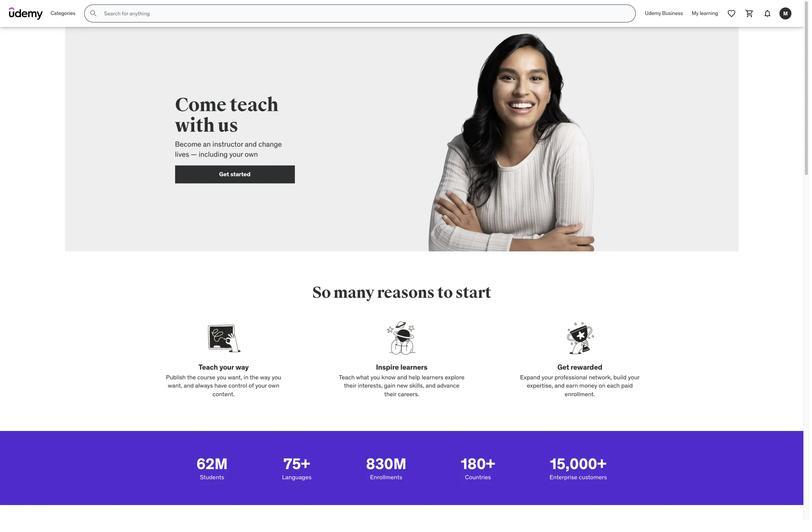 Task type: locate. For each thing, give the bounding box(es) containing it.
your down instructor
[[230, 150, 243, 159]]

1 vertical spatial want,
[[168, 382, 182, 390]]

explore
[[445, 374, 465, 381]]

expand
[[521, 374, 541, 381]]

new
[[397, 382, 408, 390]]

gain
[[384, 382, 396, 390]]

m link
[[777, 4, 795, 22]]

way up in
[[236, 363, 249, 372]]

your up expertise, at the right bottom of page
[[542, 374, 554, 381]]

careers.
[[398, 390, 420, 398]]

content.
[[213, 390, 235, 398]]

2 horizontal spatial you
[[371, 374, 380, 381]]

180+ countries
[[461, 455, 496, 481]]

teach inside teach your way publish the course you want, in the way you want, and always have control of your own content.
[[199, 363, 218, 372]]

1 vertical spatial way
[[260, 374, 271, 381]]

own up started
[[245, 150, 258, 159]]

your up have
[[220, 363, 234, 372]]

want, down publish
[[168, 382, 182, 390]]

come
[[175, 94, 227, 117]]

0 vertical spatial get
[[219, 170, 229, 178]]

an
[[203, 140, 211, 149]]

you
[[217, 374, 227, 381], [272, 374, 282, 381], [371, 374, 380, 381]]

and left earn in the right of the page
[[555, 382, 565, 390]]

categories button
[[46, 4, 80, 22]]

1 horizontal spatial get
[[558, 363, 570, 372]]

1 vertical spatial get
[[558, 363, 570, 372]]

you up the interests, at the bottom of the page
[[371, 374, 380, 381]]

75+
[[284, 455, 310, 474]]

have
[[215, 382, 227, 390]]

1 vertical spatial own
[[268, 382, 280, 390]]

their down what
[[344, 382, 357, 390]]

build
[[614, 374, 627, 381]]

0 horizontal spatial the
[[187, 374, 196, 381]]

1 horizontal spatial the
[[250, 374, 259, 381]]

wishlist image
[[728, 9, 737, 18]]

control
[[229, 382, 247, 390]]

get left started
[[219, 170, 229, 178]]

and left change
[[245, 140, 257, 149]]

own
[[245, 150, 258, 159], [268, 382, 280, 390]]

—
[[191, 150, 197, 159]]

get inside get started link
[[219, 170, 229, 178]]

your inside come teach with us become an instructor and change lives — including your own
[[230, 150, 243, 159]]

Search for anything text field
[[103, 7, 627, 20]]

1 horizontal spatial teach
[[339, 374, 355, 381]]

of
[[249, 382, 254, 390]]

get for rewarded
[[558, 363, 570, 372]]

0 horizontal spatial own
[[245, 150, 258, 159]]

teach
[[199, 363, 218, 372], [339, 374, 355, 381]]

notifications image
[[764, 9, 773, 18]]

get up professional
[[558, 363, 570, 372]]

skills,
[[410, 382, 425, 390]]

and right skills,
[[426, 382, 436, 390]]

and left 'always'
[[184, 382, 194, 390]]

0 vertical spatial way
[[236, 363, 249, 372]]

get
[[219, 170, 229, 178], [558, 363, 570, 372]]

rewarded
[[571, 363, 603, 372]]

0 vertical spatial own
[[245, 150, 258, 159]]

0 horizontal spatial get
[[219, 170, 229, 178]]

0 horizontal spatial want,
[[168, 382, 182, 390]]

teach
[[230, 94, 279, 117]]

udemy business
[[645, 10, 683, 17]]

way right in
[[260, 374, 271, 381]]

countries
[[465, 474, 491, 481]]

teach left what
[[339, 374, 355, 381]]

get inside get rewarded expand your professional network, build your expertise, and earn money on each paid enrollment.
[[558, 363, 570, 372]]

get started link
[[175, 165, 295, 183]]

paid
[[622, 382, 633, 390]]

you right in
[[272, 374, 282, 381]]

0 vertical spatial their
[[344, 382, 357, 390]]

each
[[607, 382, 620, 390]]

0 horizontal spatial you
[[217, 374, 227, 381]]

start
[[456, 284, 492, 303]]

1 vertical spatial learners
[[422, 374, 444, 381]]

want,
[[228, 374, 242, 381], [168, 382, 182, 390]]

you up have
[[217, 374, 227, 381]]

your
[[230, 150, 243, 159], [220, 363, 234, 372], [542, 374, 554, 381], [629, 374, 640, 381], [256, 382, 267, 390]]

1 horizontal spatial their
[[385, 390, 397, 398]]

the left course
[[187, 374, 196, 381]]

own inside come teach with us become an instructor and change lives — including your own
[[245, 150, 258, 159]]

the
[[187, 374, 196, 381], [250, 374, 259, 381]]

1 vertical spatial their
[[385, 390, 397, 398]]

their down gain
[[385, 390, 397, 398]]

0 horizontal spatial their
[[344, 382, 357, 390]]

teach up course
[[199, 363, 218, 372]]

my learning link
[[688, 4, 723, 22]]

0 vertical spatial want,
[[228, 374, 242, 381]]

want, up control
[[228, 374, 242, 381]]

students
[[200, 474, 224, 481]]

0 vertical spatial teach
[[199, 363, 218, 372]]

2 you from the left
[[272, 374, 282, 381]]

started
[[230, 170, 251, 178]]

lives
[[175, 150, 189, 159]]

learners up 'help'
[[401, 363, 428, 372]]

1 vertical spatial teach
[[339, 374, 355, 381]]

way
[[236, 363, 249, 372], [260, 374, 271, 381]]

and
[[245, 140, 257, 149], [398, 374, 408, 381], [184, 382, 194, 390], [426, 382, 436, 390], [555, 382, 565, 390]]

learners up skills,
[[422, 374, 444, 381]]

1 the from the left
[[187, 374, 196, 381]]

expertise,
[[527, 382, 554, 390]]

0 horizontal spatial teach
[[199, 363, 218, 372]]

1 horizontal spatial want,
[[228, 374, 242, 381]]

1 horizontal spatial own
[[268, 382, 280, 390]]

830m
[[366, 455, 407, 474]]

teach your way publish the course you want, in the way you want, and always have control of your own content.
[[166, 363, 282, 398]]

1 horizontal spatial you
[[272, 374, 282, 381]]

get for started
[[219, 170, 229, 178]]

0 vertical spatial learners
[[401, 363, 428, 372]]

830m enrollments
[[366, 455, 407, 481]]

us
[[218, 114, 238, 138]]

their
[[344, 382, 357, 390], [385, 390, 397, 398]]

the right in
[[250, 374, 259, 381]]

own right of
[[268, 382, 280, 390]]

3 you from the left
[[371, 374, 380, 381]]

many
[[334, 284, 375, 303]]

learners
[[401, 363, 428, 372], [422, 374, 444, 381]]

reasons
[[377, 284, 435, 303]]



Task type: describe. For each thing, give the bounding box(es) containing it.
75+ languages
[[282, 455, 312, 481]]

180+
[[461, 455, 496, 474]]

on
[[599, 382, 606, 390]]

instructor
[[213, 140, 243, 149]]

1 horizontal spatial way
[[260, 374, 271, 381]]

62m
[[197, 455, 228, 474]]

in
[[244, 374, 249, 381]]

to
[[438, 284, 453, 303]]

publish
[[166, 374, 186, 381]]

help
[[409, 374, 421, 381]]

1 you from the left
[[217, 374, 227, 381]]

udemy image
[[9, 7, 43, 20]]

62m students
[[197, 455, 228, 481]]

money
[[580, 382, 598, 390]]

course
[[197, 374, 216, 381]]

m
[[784, 10, 788, 17]]

learning
[[700, 10, 719, 17]]

interests,
[[358, 382, 383, 390]]

what
[[356, 374, 369, 381]]

with
[[175, 114, 215, 138]]

languages
[[282, 474, 312, 481]]

enterprise
[[550, 474, 578, 481]]

earn
[[567, 382, 578, 390]]

0 horizontal spatial way
[[236, 363, 249, 372]]

15,000+ enterprise customers
[[550, 455, 608, 481]]

your right of
[[256, 382, 267, 390]]

and inside teach your way publish the course you want, in the way you want, and always have control of your own content.
[[184, 382, 194, 390]]

advance
[[437, 382, 460, 390]]

shopping cart with 0 items image
[[746, 9, 755, 18]]

so many reasons to start
[[313, 284, 492, 303]]

always
[[195, 382, 213, 390]]

you inside inspire learners teach what you know and help learners explore their interests, gain new skills, and advance their careers.
[[371, 374, 380, 381]]

my learning
[[692, 10, 719, 17]]

2 the from the left
[[250, 374, 259, 381]]

your up paid on the bottom of the page
[[629, 374, 640, 381]]

and inside get rewarded expand your professional network, build your expertise, and earn money on each paid enrollment.
[[555, 382, 565, 390]]

network,
[[589, 374, 613, 381]]

including
[[199, 150, 228, 159]]

get rewarded expand your professional network, build your expertise, and earn money on each paid enrollment.
[[521, 363, 640, 398]]

get started
[[219, 170, 251, 178]]

customers
[[579, 474, 608, 481]]

categories
[[51, 10, 75, 17]]

business
[[663, 10, 683, 17]]

submit search image
[[89, 9, 98, 18]]

udemy business link
[[641, 4, 688, 22]]

and inside come teach with us become an instructor and change lives — including your own
[[245, 140, 257, 149]]

become
[[175, 140, 201, 149]]

my
[[692, 10, 699, 17]]

own inside teach your way publish the course you want, in the way you want, and always have control of your own content.
[[268, 382, 280, 390]]

and up new
[[398, 374, 408, 381]]

teach inside inspire learners teach what you know and help learners explore their interests, gain new skills, and advance their careers.
[[339, 374, 355, 381]]

know
[[382, 374, 396, 381]]

15,000+
[[551, 455, 607, 474]]

change
[[259, 140, 282, 149]]

inspire learners teach what you know and help learners explore their interests, gain new skills, and advance their careers.
[[339, 363, 465, 398]]

inspire
[[376, 363, 399, 372]]

so
[[313, 284, 331, 303]]

enrollment.
[[565, 390, 595, 398]]

come teach with us become an instructor and change lives — including your own
[[175, 94, 282, 159]]

enrollments
[[370, 474, 403, 481]]

udemy
[[645, 10, 662, 17]]

professional
[[555, 374, 588, 381]]



Task type: vqa. For each thing, say whether or not it's contained in the screenshot.
right Own
yes



